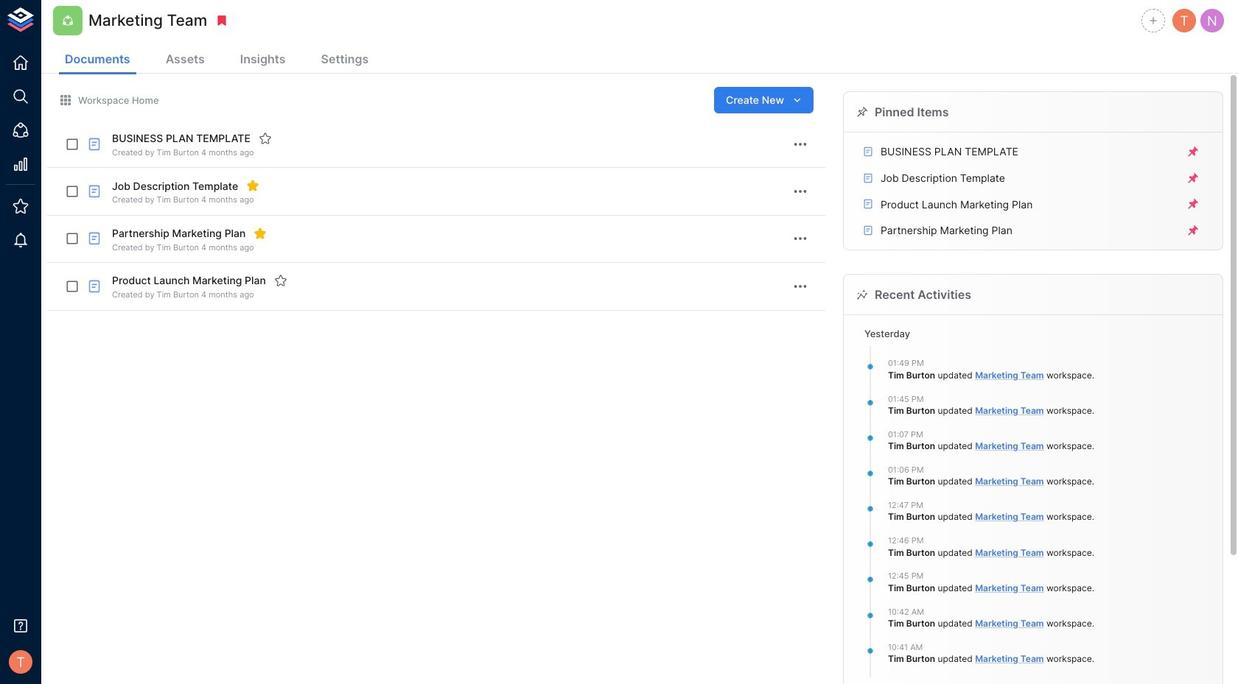 Task type: vqa. For each thing, say whether or not it's contained in the screenshot.
4th help image from the top of the page
no



Task type: locate. For each thing, give the bounding box(es) containing it.
0 vertical spatial remove favorite image
[[246, 179, 260, 193]]

remove favorite image
[[246, 179, 260, 193], [254, 227, 267, 240]]

0 vertical spatial unpin image
[[1187, 172, 1200, 185]]

remove bookmark image
[[216, 14, 229, 27]]

unpin image
[[1187, 172, 1200, 185], [1187, 198, 1200, 211], [1187, 224, 1200, 237]]

favorite image
[[259, 132, 272, 145], [274, 274, 287, 288]]

0 horizontal spatial favorite image
[[259, 132, 272, 145]]

2 vertical spatial unpin image
[[1187, 224, 1200, 237]]

unpin image
[[1187, 145, 1200, 159]]

1 vertical spatial favorite image
[[274, 274, 287, 288]]

1 vertical spatial unpin image
[[1187, 198, 1200, 211]]



Task type: describe. For each thing, give the bounding box(es) containing it.
2 unpin image from the top
[[1187, 198, 1200, 211]]

1 vertical spatial remove favorite image
[[254, 227, 267, 240]]

3 unpin image from the top
[[1187, 224, 1200, 237]]

1 unpin image from the top
[[1187, 172, 1200, 185]]

1 horizontal spatial favorite image
[[274, 274, 287, 288]]

0 vertical spatial favorite image
[[259, 132, 272, 145]]



